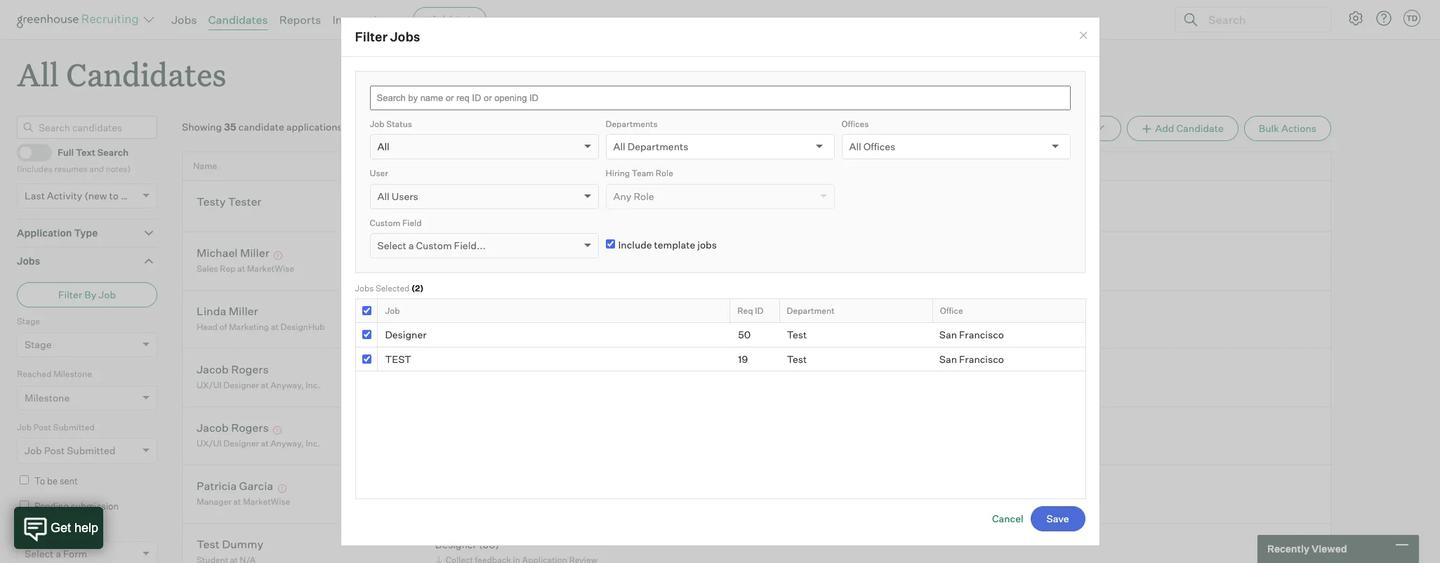 Task type: describe. For each thing, give the bounding box(es) containing it.
filter for filter jobs
[[355, 29, 388, 44]]

team
[[632, 168, 654, 178]]

cancel link
[[993, 513, 1024, 525]]

jacob for jacob rogers
[[197, 421, 229, 435]]

add candidate
[[1156, 122, 1224, 134]]

1 vertical spatial post
[[44, 445, 65, 457]]

2 inc. from the top
[[306, 438, 320, 449]]

close image
[[1078, 30, 1089, 41]]

jobs
[[698, 239, 717, 250]]

to
[[109, 189, 119, 201]]

td button
[[1404, 10, 1421, 27]]

of
[[220, 322, 227, 332]]

hiring
[[606, 168, 630, 178]]

linda miller link
[[197, 304, 258, 320]]

collect for head of marketing at designhub
[[446, 322, 473, 332]]

status
[[387, 118, 412, 129]]

reports
[[279, 13, 321, 27]]

reached milestone element
[[17, 368, 157, 421]]

any
[[614, 190, 632, 202]]

Pending submission checkbox
[[20, 501, 29, 510]]

field
[[402, 217, 422, 228]]

collect for manager at marketwise
[[446, 497, 473, 507]]

1 vertical spatial departments
[[628, 141, 689, 152]]

2 ux/ui from the top
[[197, 438, 222, 449]]

activity
[[47, 189, 82, 201]]

at down patricia garcia link
[[233, 497, 241, 507]]

michael miller link
[[197, 246, 270, 262]]

collect feedback in application review for manager at marketwise
[[446, 497, 598, 507]]

save
[[1047, 513, 1070, 525]]

san for 19
[[940, 353, 958, 365]]

include
[[619, 239, 652, 250]]

0 vertical spatial custom
[[370, 217, 401, 228]]

jobs selected (2)
[[355, 283, 424, 294]]

1 vertical spatial job post submitted
[[25, 445, 115, 457]]

application inside 'test (19) collect feedback in application review'
[[522, 264, 568, 274]]

michael miller has been in application review for more than 5 days image
[[272, 251, 285, 260]]

2 anyway, from the top
[[271, 438, 304, 449]]

23,
[[489, 209, 501, 219]]

req
[[738, 305, 754, 316]]

0 vertical spatial job post submitted
[[17, 422, 95, 433]]

a for form
[[56, 548, 61, 560]]

add for add
[[431, 13, 453, 27]]

feedback for manager at marketwise
[[475, 497, 511, 507]]

all candidates
[[17, 53, 227, 95]]

linda miller head of marketing at designhub
[[197, 304, 325, 332]]

recently viewed
[[1268, 543, 1348, 555]]

tester
[[228, 194, 262, 208]]

add button
[[413, 7, 487, 32]]

candidate
[[238, 121, 284, 133]]

reached milestone
[[17, 369, 92, 379]]

pending submission
[[34, 501, 119, 512]]

sales
[[197, 264, 218, 274]]

full text search (includes resumes and notes)
[[17, 147, 131, 174]]

linda
[[197, 304, 226, 318]]

collect inside 'test (19) collect feedback in application review'
[[446, 264, 473, 274]]

(new
[[84, 189, 107, 201]]

add for add candidate
[[1156, 122, 1175, 134]]

select a custom field...
[[378, 240, 486, 252]]

review inside 'test (19) collect feedback in application review'
[[569, 264, 598, 274]]

test (19) collect feedback in application review
[[435, 247, 598, 274]]

save button
[[1031, 507, 1086, 532]]

at right rep
[[237, 264, 245, 274]]

select for select a custom field...
[[378, 240, 407, 252]]

35
[[224, 121, 236, 133]]

at down jacob rogers
[[261, 438, 269, 449]]

jacob rogers
[[197, 421, 269, 435]]

resumes
[[54, 164, 88, 174]]

Search text field
[[1206, 9, 1319, 30]]

1 vertical spatial milestone
[[25, 392, 70, 404]]

ux/ui designer at anyway, inc.
[[197, 438, 320, 449]]

patricia garcia has been in application review for more than 5 days image
[[276, 485, 288, 493]]

Search by name or req ID or opening ID field
[[370, 85, 1071, 110]]

actions
[[1282, 122, 1317, 134]]

inc. inside jacob rogers ux/ui designer at anyway, inc.
[[306, 380, 320, 391]]

notes)
[[106, 164, 131, 174]]

0 vertical spatial stage
[[17, 316, 40, 326]]

bulk
[[1259, 122, 1280, 134]]

san francisco for 19
[[940, 353, 1004, 365]]

at inside jacob rogers ux/ui designer at anyway, inc.
[[261, 380, 269, 391]]

all option
[[378, 141, 390, 152]]

add candidate link
[[1128, 116, 1239, 141]]

marketing
[[229, 322, 269, 332]]

1 horizontal spatial form
[[63, 548, 87, 560]]

filter by job button
[[17, 282, 157, 307]]

jacob rogers ux/ui designer at anyway, inc.
[[197, 362, 320, 391]]

last
[[25, 189, 45, 201]]

candidate
[[1177, 122, 1224, 134]]

at inside linda miller head of marketing at designhub
[[271, 322, 279, 332]]

testy tester
[[197, 194, 262, 208]]

configure image
[[1348, 10, 1365, 27]]

anyway, inside jacob rogers ux/ui designer at anyway, inc.
[[271, 380, 304, 391]]

testy
[[197, 194, 226, 208]]

bulk actions link
[[1245, 116, 1332, 141]]

test for 19
[[787, 353, 807, 365]]

patricia
[[197, 479, 237, 493]]

michael miller
[[197, 246, 270, 260]]

integrations link
[[333, 13, 396, 27]]

1 (50) from the top
[[479, 364, 499, 376]]

test dummy
[[197, 537, 264, 551]]

user
[[370, 168, 388, 178]]

applications
[[286, 121, 343, 133]]

filter jobs
[[355, 29, 420, 44]]

1 vertical spatial role
[[634, 190, 655, 202]]

2 designer (50) from the top
[[435, 539, 499, 551]]

0 vertical spatial milestone
[[53, 369, 92, 379]]

include template jobs
[[619, 239, 717, 250]]

greenhouse recruiting image
[[17, 11, 143, 28]]

template
[[654, 239, 696, 250]]

search
[[97, 147, 129, 158]]

Search candidates field
[[17, 116, 157, 139]]

To be sent checkbox
[[20, 476, 29, 485]]

dummy
[[222, 537, 264, 551]]

and
[[89, 164, 104, 174]]

patricia garcia
[[197, 479, 273, 493]]

test for 50
[[787, 329, 807, 341]]

review for manager at marketwise
[[569, 497, 598, 507]]

Include template jobs checkbox
[[606, 239, 615, 248]]

last activity (new to old) option
[[25, 189, 139, 201]]

recently
[[1268, 543, 1310, 555]]

san for 50
[[940, 329, 958, 341]]

sent
[[60, 476, 78, 487]]

filter by job
[[58, 289, 116, 300]]

all for all users
[[378, 190, 390, 202]]

selected
[[376, 283, 410, 294]]

0 vertical spatial offices
[[842, 118, 869, 129]]

reports link
[[279, 13, 321, 27]]

francisco for 50
[[960, 329, 1004, 341]]

(2)
[[412, 283, 424, 294]]

manager at marketwise
[[197, 497, 290, 507]]

feedback for head of marketing at designhub
[[475, 322, 511, 332]]



Task type: locate. For each thing, give the bounding box(es) containing it.
1 anyway, from the top
[[271, 380, 304, 391]]

1 horizontal spatial filter
[[355, 29, 388, 44]]

text
[[76, 147, 95, 158]]

old)
[[121, 189, 139, 201]]

stage element
[[17, 315, 157, 368]]

3 in from the top
[[513, 497, 520, 507]]

at right marketing
[[271, 322, 279, 332]]

1 vertical spatial inc.
[[306, 438, 320, 449]]

add
[[431, 13, 453, 27], [1156, 122, 1175, 134]]

1 horizontal spatial test
[[435, 247, 462, 259]]

0 vertical spatial marketwise
[[247, 264, 294, 274]]

jacob rogers has been in application review for more than 5 days image
[[271, 426, 284, 435]]

(includes
[[17, 164, 53, 174]]

francisco for 19
[[960, 353, 1004, 365]]

a for custom
[[409, 240, 414, 252]]

jacob up ux/ui designer at anyway, inc.
[[197, 421, 229, 435]]

miller up marketing
[[229, 304, 258, 318]]

2 feedback from the top
[[475, 322, 511, 332]]

2 vertical spatial collect
[[446, 497, 473, 507]]

2 vertical spatial collect feedback in application review link
[[433, 495, 601, 509]]

0 vertical spatial departments
[[606, 118, 658, 129]]

0 horizontal spatial filter
[[58, 289, 82, 300]]

2 jacob from the top
[[197, 421, 229, 435]]

1 vertical spatial review
[[569, 322, 598, 332]]

milestone down reached milestone
[[25, 392, 70, 404]]

1 vertical spatial custom
[[416, 240, 452, 252]]

ux/ui up jacob rogers
[[197, 380, 222, 391]]

1 inc. from the top
[[306, 380, 320, 391]]

sales rep at marketwise
[[197, 264, 294, 274]]

filter jobs dialog
[[340, 17, 1100, 547]]

jobs down the integrations
[[390, 29, 420, 44]]

departments up team
[[628, 141, 689, 152]]

1 vertical spatial francisco
[[960, 353, 1004, 365]]

miller inside linda miller head of marketing at designhub
[[229, 304, 258, 318]]

cancel
[[993, 513, 1024, 525]]

0 vertical spatial test
[[435, 247, 462, 259]]

post
[[34, 422, 51, 433], [44, 445, 65, 457]]

select inside form element
[[25, 548, 54, 560]]

all for all departments
[[614, 141, 626, 152]]

1 vertical spatial jacob
[[197, 421, 229, 435]]

departments up all departments
[[606, 118, 658, 129]]

1 horizontal spatial a
[[409, 240, 414, 252]]

all
[[17, 53, 59, 95], [378, 141, 390, 152], [614, 141, 626, 152], [850, 141, 862, 152], [378, 190, 390, 202]]

1 vertical spatial form
[[63, 548, 87, 560]]

role
[[656, 168, 674, 178], [634, 190, 655, 202]]

1 vertical spatial jacob rogers link
[[197, 421, 269, 437]]

miller up sales rep at marketwise
[[240, 246, 270, 260]]

1 vertical spatial san francisco
[[940, 353, 1004, 365]]

custom down field
[[416, 240, 452, 252]]

all departments
[[614, 141, 689, 152]]

rogers
[[231, 362, 269, 376], [231, 421, 269, 435]]

1 jacob rogers link from the top
[[197, 362, 269, 378]]

collect feedback in application review for head of marketing at designhub
[[446, 322, 598, 332]]

miller for michael
[[240, 246, 270, 260]]

checkmark image
[[23, 147, 34, 157]]

marketwise
[[247, 264, 294, 274], [243, 497, 290, 507]]

designer
[[385, 329, 427, 341], [435, 364, 477, 376], [224, 380, 259, 391], [224, 438, 259, 449], [435, 539, 477, 551]]

None checkbox
[[362, 306, 371, 315], [362, 330, 371, 340], [362, 306, 371, 315], [362, 330, 371, 340]]

2 vertical spatial feedback
[[475, 497, 511, 507]]

0 horizontal spatial form
[[17, 525, 37, 535]]

1 vertical spatial test
[[787, 353, 807, 365]]

filter inside button
[[58, 289, 82, 300]]

2023
[[503, 209, 523, 219]]

(19)
[[464, 247, 481, 259]]

head
[[197, 322, 218, 332]]

0 vertical spatial inc.
[[306, 380, 320, 391]]

form
[[17, 525, 37, 535], [63, 548, 87, 560]]

full
[[58, 147, 74, 158]]

filter down "integrations" link
[[355, 29, 388, 44]]

test for test (19) collect feedback in application review
[[435, 247, 462, 259]]

1 san from the top
[[940, 329, 958, 341]]

pending
[[34, 501, 69, 512]]

0 vertical spatial collect
[[446, 264, 473, 274]]

1 vertical spatial (50)
[[479, 539, 499, 551]]

0 vertical spatial francisco
[[960, 329, 1004, 341]]

test for test
[[385, 353, 411, 365]]

test inside 'test (19) collect feedback in application review'
[[435, 247, 462, 259]]

jacob rogers link for ux/ui
[[197, 421, 269, 437]]

0 vertical spatial role
[[656, 168, 674, 178]]

0 vertical spatial anyway,
[[271, 380, 304, 391]]

1 rogers from the top
[[231, 362, 269, 376]]

select inside filter jobs dialog
[[378, 240, 407, 252]]

report
[[1056, 122, 1087, 134]]

showing
[[182, 121, 222, 133]]

collect feedback in application review link for manager at marketwise
[[433, 495, 601, 509]]

test
[[787, 329, 807, 341], [787, 353, 807, 365], [197, 537, 220, 551]]

1 vertical spatial in
[[513, 322, 520, 332]]

departments
[[606, 118, 658, 129], [628, 141, 689, 152]]

0 vertical spatial miller
[[240, 246, 270, 260]]

candidates link
[[208, 13, 268, 27]]

jacob for jacob rogers ux/ui designer at anyway, inc.
[[197, 362, 229, 376]]

submission
[[71, 501, 119, 512]]

1 horizontal spatial role
[[656, 168, 674, 178]]

feedback
[[475, 264, 511, 274], [475, 322, 511, 332], [475, 497, 511, 507]]

0 vertical spatial in
[[513, 264, 520, 274]]

filter left by
[[58, 289, 82, 300]]

job post submitted
[[17, 422, 95, 433], [25, 445, 115, 457]]

1 francisco from the top
[[960, 329, 1004, 341]]

1 vertical spatial feedback
[[475, 322, 511, 332]]

ux/ui inside jacob rogers ux/ui designer at anyway, inc.
[[197, 380, 222, 391]]

form down the 'pending submission'
[[63, 548, 87, 560]]

0 vertical spatial feedback
[[475, 264, 511, 274]]

0 horizontal spatial test
[[385, 353, 411, 365]]

3 collect feedback in application review link from the top
[[433, 495, 601, 509]]

all users
[[378, 190, 419, 202]]

0 vertical spatial (50)
[[479, 364, 499, 376]]

custom left field
[[370, 217, 401, 228]]

filter inside dialog
[[355, 29, 388, 44]]

in for head of marketing at designhub
[[513, 322, 520, 332]]

0 horizontal spatial custom
[[370, 217, 401, 228]]

be
[[47, 476, 58, 487]]

miller
[[240, 246, 270, 260], [229, 304, 258, 318]]

0 horizontal spatial select
[[25, 548, 54, 560]]

miller for linda
[[229, 304, 258, 318]]

any role
[[614, 190, 655, 202]]

filter for filter by job
[[58, 289, 82, 300]]

to be sent
[[34, 476, 78, 487]]

oct
[[473, 209, 487, 219]]

rogers up ux/ui designer at anyway, inc.
[[231, 421, 269, 435]]

ux/ui down jacob rogers
[[197, 438, 222, 449]]

to
[[34, 476, 45, 487]]

anyway, down jacob rogers has been in application review for more than 5 days icon
[[271, 438, 304, 449]]

select down the pending
[[25, 548, 54, 560]]

candidates down jobs link
[[66, 53, 227, 95]]

a down field
[[409, 240, 414, 252]]

custom field
[[370, 217, 422, 228]]

viewed
[[1312, 543, 1348, 555]]

form down pending submission checkbox
[[17, 525, 37, 535]]

1 vertical spatial test
[[385, 353, 411, 365]]

garcia
[[239, 479, 273, 493]]

0 vertical spatial collect feedback in application review
[[446, 322, 598, 332]]

0 vertical spatial jacob rogers link
[[197, 362, 269, 378]]

review for head of marketing at designhub
[[569, 322, 598, 332]]

milestone down stage element
[[53, 369, 92, 379]]

submitted down reached milestone element on the left bottom of page
[[53, 422, 95, 433]]

None checkbox
[[362, 355, 371, 364]]

(50)
[[479, 364, 499, 376], [479, 539, 499, 551]]

1 jacob from the top
[[197, 362, 229, 376]]

0 vertical spatial collect feedback in application review link
[[433, 262, 601, 276]]

a
[[409, 240, 414, 252], [56, 548, 61, 560]]

1 vertical spatial collect feedback in application review link
[[433, 320, 601, 334]]

2 rogers from the top
[[231, 421, 269, 435]]

0 vertical spatial post
[[34, 422, 51, 433]]

designer inside jacob rogers ux/ui designer at anyway, inc.
[[224, 380, 259, 391]]

a inside form element
[[56, 548, 61, 560]]

0 vertical spatial ux/ui
[[197, 380, 222, 391]]

anyway, up jacob rogers has been in application review for more than 5 days icon
[[271, 380, 304, 391]]

jacob inside jacob rogers ux/ui designer at anyway, inc.
[[197, 362, 229, 376]]

3 collect from the top
[[446, 497, 473, 507]]

generate report button
[[994, 116, 1122, 141]]

1 in from the top
[[513, 264, 520, 274]]

1 collect feedback in application review from the top
[[446, 322, 598, 332]]

feedback inside 'test (19) collect feedback in application review'
[[475, 264, 511, 274]]

submitted up sent on the bottom of the page
[[67, 445, 115, 457]]

2 vertical spatial in
[[513, 497, 520, 507]]

1 collect from the top
[[446, 264, 473, 274]]

2 jacob rogers link from the top
[[197, 421, 269, 437]]

0 horizontal spatial a
[[56, 548, 61, 560]]

1 horizontal spatial add
[[1156, 122, 1175, 134]]

application type
[[17, 227, 98, 239]]

1 vertical spatial select
[[25, 548, 54, 560]]

2 vertical spatial test
[[197, 537, 220, 551]]

jacob rogers link down of
[[197, 362, 269, 378]]

1 vertical spatial stage
[[25, 339, 52, 351]]

at up jacob rogers
[[261, 380, 269, 391]]

0 vertical spatial jacob
[[197, 362, 229, 376]]

a inside filter jobs dialog
[[409, 240, 414, 252]]

2 san from the top
[[940, 353, 958, 365]]

1 vertical spatial candidates
[[66, 53, 227, 95]]

1 vertical spatial marketwise
[[243, 497, 290, 507]]

collect feedback in application review link for head of marketing at designhub
[[433, 320, 601, 334]]

select down the custom field
[[378, 240, 407, 252]]

2 francisco from the top
[[960, 353, 1004, 365]]

field...
[[454, 240, 486, 252]]

jacob down head
[[197, 362, 229, 376]]

2 collect from the top
[[446, 322, 473, 332]]

50
[[739, 329, 751, 341]]

2 collect feedback in application review from the top
[[446, 497, 598, 507]]

job post submitted element
[[17, 421, 157, 474]]

name
[[193, 161, 217, 172]]

last activity (new to old)
[[25, 189, 139, 201]]

rogers for jacob rogers ux/ui designer at anyway, inc.
[[231, 362, 269, 376]]

1 vertical spatial anyway,
[[271, 438, 304, 449]]

2 collect feedback in application review link from the top
[[433, 320, 601, 334]]

1 vertical spatial a
[[56, 548, 61, 560]]

0 vertical spatial add
[[431, 13, 453, 27]]

1 vertical spatial collect feedback in application review
[[446, 497, 598, 507]]

1 vertical spatial submitted
[[67, 445, 115, 457]]

office
[[941, 305, 964, 316]]

san francisco for 50
[[940, 329, 1004, 341]]

jobs link
[[171, 13, 197, 27]]

req id
[[738, 305, 764, 316]]

1 review from the top
[[569, 264, 598, 274]]

test
[[435, 247, 462, 259], [385, 353, 411, 365]]

rogers for jacob rogers
[[231, 421, 269, 435]]

inc.
[[306, 380, 320, 391], [306, 438, 320, 449]]

1 designer (50) from the top
[[435, 364, 499, 376]]

1 vertical spatial designer (50)
[[435, 539, 499, 551]]

job post submitted down reached milestone element on the left bottom of page
[[17, 422, 95, 433]]

role right team
[[656, 168, 674, 178]]

candidate reports are now available! apply filters and select "view in app" element
[[994, 116, 1122, 141]]

test inside filter jobs dialog
[[385, 353, 411, 365]]

rogers down marketing
[[231, 362, 269, 376]]

test dummy link
[[197, 537, 264, 553]]

1 vertical spatial rogers
[[231, 421, 269, 435]]

td button
[[1402, 7, 1424, 30]]

rejected oct 23, 2023
[[435, 209, 523, 219]]

collect feedback in application review link
[[433, 262, 601, 276], [433, 320, 601, 334], [433, 495, 601, 509]]

jobs left "selected"
[[355, 283, 374, 294]]

in inside 'test (19) collect feedback in application review'
[[513, 264, 520, 274]]

1 collect feedback in application review link from the top
[[433, 262, 601, 276]]

2 in from the top
[[513, 322, 520, 332]]

marketwise down garcia
[[243, 497, 290, 507]]

1 feedback from the top
[[475, 264, 511, 274]]

2 san francisco from the top
[[940, 353, 1004, 365]]

type
[[74, 227, 98, 239]]

0 vertical spatial review
[[569, 264, 598, 274]]

0 vertical spatial filter
[[355, 29, 388, 44]]

anyway,
[[271, 380, 304, 391], [271, 438, 304, 449]]

1 vertical spatial filter
[[58, 289, 82, 300]]

2 vertical spatial review
[[569, 497, 598, 507]]

1 vertical spatial offices
[[864, 141, 896, 152]]

testy tester link
[[197, 194, 262, 211]]

1 vertical spatial ux/ui
[[197, 438, 222, 449]]

role right "any"
[[634, 190, 655, 202]]

rejected
[[435, 209, 472, 219]]

job
[[370, 118, 385, 129], [99, 289, 116, 300], [385, 305, 400, 316], [17, 422, 32, 433], [25, 445, 42, 457]]

rep
[[220, 264, 236, 274]]

0 vertical spatial rogers
[[231, 362, 269, 376]]

0 vertical spatial select
[[378, 240, 407, 252]]

1 ux/ui from the top
[[197, 380, 222, 391]]

francisco
[[960, 329, 1004, 341], [960, 353, 1004, 365]]

1 horizontal spatial custom
[[416, 240, 452, 252]]

2 (50) from the top
[[479, 539, 499, 551]]

id
[[755, 305, 764, 316]]

1 vertical spatial miller
[[229, 304, 258, 318]]

0 vertical spatial designer (50)
[[435, 364, 499, 376]]

0 vertical spatial san francisco
[[940, 329, 1004, 341]]

submitted
[[53, 422, 95, 433], [67, 445, 115, 457]]

showing 35 candidate applications
[[182, 121, 343, 133]]

ux/ui
[[197, 380, 222, 391], [197, 438, 222, 449]]

1 san francisco from the top
[[940, 329, 1004, 341]]

select a form
[[25, 548, 87, 560]]

all for all option
[[378, 141, 390, 152]]

3 review from the top
[[569, 497, 598, 507]]

0 vertical spatial form
[[17, 525, 37, 535]]

post up "to be sent" at the bottom of page
[[44, 445, 65, 457]]

2 review from the top
[[569, 322, 598, 332]]

add inside popup button
[[431, 13, 453, 27]]

0 horizontal spatial add
[[431, 13, 453, 27]]

select for select a form
[[25, 548, 54, 560]]

3 feedback from the top
[[475, 497, 511, 507]]

integrations
[[333, 13, 396, 27]]

in for manager at marketwise
[[513, 497, 520, 507]]

jobs down application type
[[17, 255, 40, 267]]

designer inside filter jobs dialog
[[385, 329, 427, 341]]

jacob rogers link for designer
[[197, 362, 269, 378]]

rogers inside jacob rogers ux/ui designer at anyway, inc.
[[231, 362, 269, 376]]

candidates right jobs link
[[208, 13, 268, 27]]

by
[[84, 289, 96, 300]]

19
[[739, 353, 748, 365]]

a down the pending
[[56, 548, 61, 560]]

jacob rogers link
[[197, 362, 269, 378], [197, 421, 269, 437]]

form element
[[17, 524, 157, 563]]

1 vertical spatial san
[[940, 353, 958, 365]]

0 vertical spatial san
[[940, 329, 958, 341]]

0 vertical spatial test
[[787, 329, 807, 341]]

0 horizontal spatial role
[[634, 190, 655, 202]]

all for all offices
[[850, 141, 862, 152]]

marketwise down michael miller has been in application review for more than 5 days icon
[[247, 264, 294, 274]]

0 vertical spatial submitted
[[53, 422, 95, 433]]

1 horizontal spatial select
[[378, 240, 407, 252]]

0 vertical spatial candidates
[[208, 13, 268, 27]]

job post submitted up sent on the bottom of the page
[[25, 445, 115, 457]]

jacob rogers link up ux/ui designer at anyway, inc.
[[197, 421, 269, 437]]

1 vertical spatial collect
[[446, 322, 473, 332]]

post down reached on the bottom of page
[[34, 422, 51, 433]]

reached
[[17, 369, 51, 379]]

0 vertical spatial a
[[409, 240, 414, 252]]

jobs left candidates link
[[171, 13, 197, 27]]

job inside button
[[99, 289, 116, 300]]

1 vertical spatial add
[[1156, 122, 1175, 134]]



Task type: vqa. For each thing, say whether or not it's contained in the screenshot.
(19)
yes



